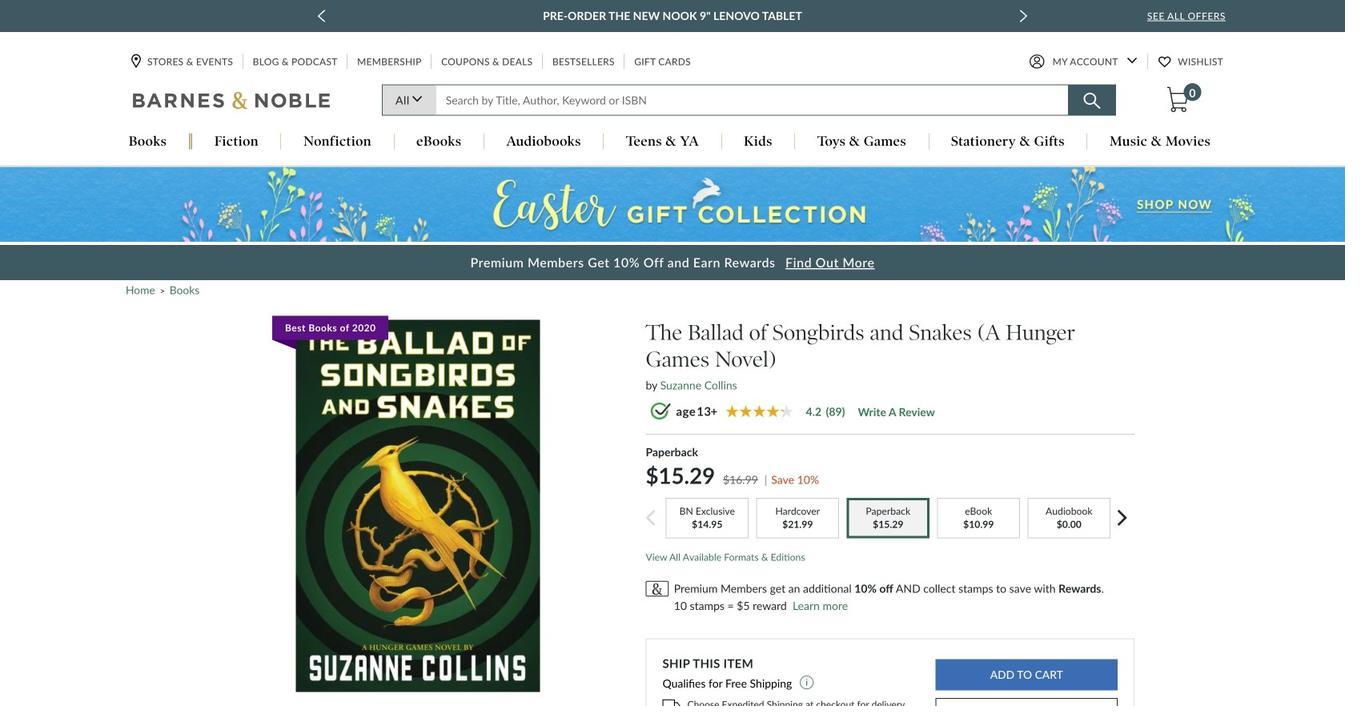 Task type: describe. For each thing, give the bounding box(es) containing it.
search image
[[1084, 92, 1101, 109]]

previous slide / item image
[[318, 10, 326, 22]]

next slide / item image
[[1020, 10, 1028, 22]]

user image
[[1030, 54, 1045, 69]]

down arrow image
[[1128, 57, 1138, 64]]

easter gift collection - shop now image
[[0, 167, 1346, 242]]



Task type: locate. For each thing, give the bounding box(es) containing it.
None submit
[[936, 660, 1118, 691]]

the ballad of songbirds and snakes (a hunger games novel) image
[[296, 320, 540, 692]]

None field
[[436, 85, 1070, 116]]

cart image
[[1168, 87, 1189, 113]]

Search by Title, Author, Keyword or ISBN text field
[[436, 85, 1070, 116]]

logo image
[[133, 91, 332, 113]]

main content
[[0, 166, 1346, 707]]

ship truck image
[[663, 699, 681, 707]]



Task type: vqa. For each thing, say whether or not it's contained in the screenshot.
'by' within the puppets of spelhorst by kate dicamillo
no



